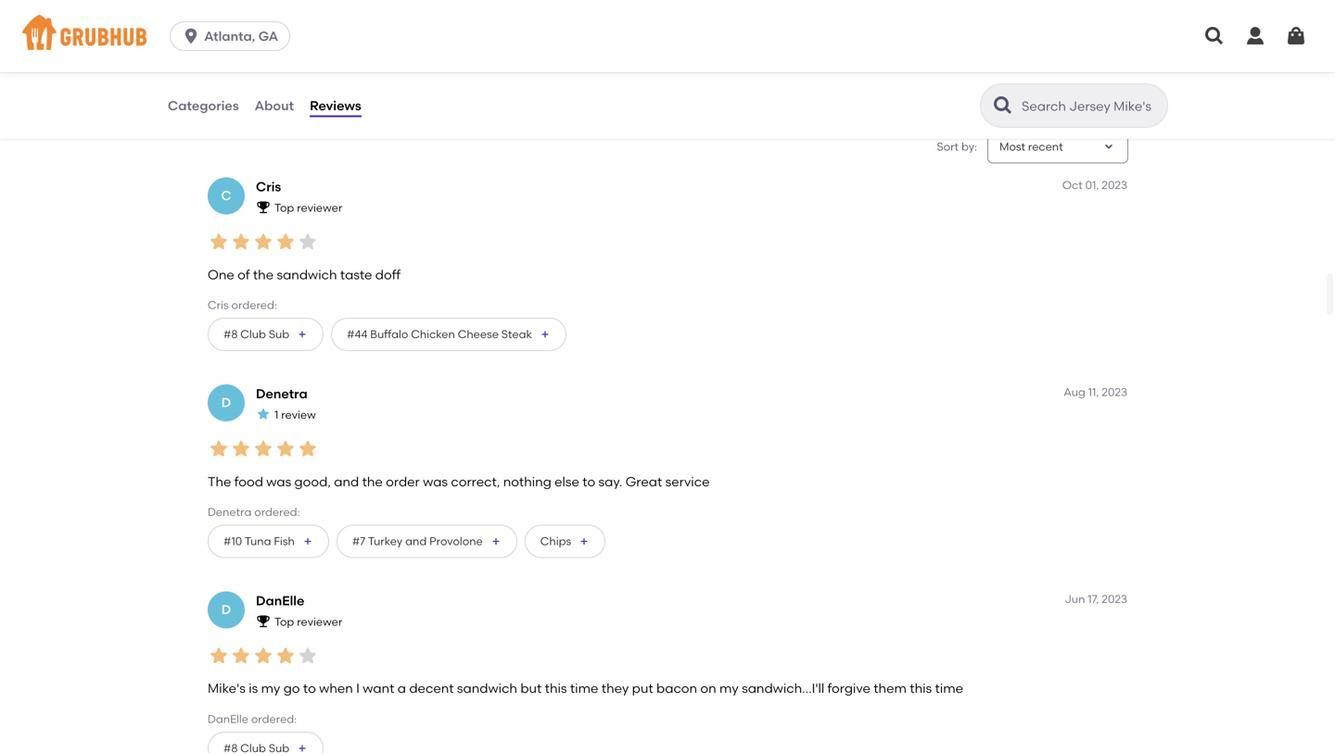 Task type: locate. For each thing, give the bounding box(es) containing it.
1 vertical spatial ordered:
[[254, 506, 300, 519]]

1 horizontal spatial danelle
[[256, 593, 305, 609]]

0 vertical spatial cris
[[256, 179, 281, 195]]

svg image
[[1285, 25, 1308, 47], [182, 27, 200, 45]]

2 trophy icon image from the top
[[256, 614, 271, 629]]

2 reviewer from the top
[[297, 616, 342, 629]]

one
[[208, 267, 234, 283]]

this right but
[[545, 681, 567, 697]]

plus icon image right steak
[[540, 329, 551, 340]]

ordered:
[[231, 299, 277, 312], [254, 506, 300, 519], [251, 713, 297, 727]]

sandwich left the "taste"
[[277, 267, 337, 283]]

forgive
[[828, 681, 871, 697]]

0 vertical spatial top reviewer
[[274, 201, 342, 215]]

d left 1
[[221, 395, 231, 411]]

mike's
[[208, 681, 246, 697]]

1 review
[[274, 408, 316, 422]]

0 vertical spatial and
[[334, 474, 359, 490]]

reviewer for cris
[[297, 201, 342, 215]]

2 horizontal spatial time
[[935, 681, 964, 697]]

reviewer for danelle
[[297, 616, 342, 629]]

food down ga
[[252, 48, 277, 62]]

bacon
[[657, 681, 697, 697]]

denetra
[[256, 386, 308, 402], [208, 506, 252, 519]]

#44 buffalo chicken cheese steak
[[347, 328, 532, 341]]

0 horizontal spatial my
[[261, 681, 280, 697]]

0 horizontal spatial svg image
[[182, 27, 200, 45]]

delivery
[[307, 67, 348, 80]]

top reviewer for danelle
[[274, 616, 342, 629]]

ga
[[258, 28, 278, 44]]

2 d from the top
[[221, 602, 231, 618]]

Search Jersey Mike's search field
[[1020, 97, 1162, 115]]

time left they
[[570, 681, 599, 697]]

top reviewer up go
[[274, 616, 342, 629]]

tuna
[[245, 535, 271, 548]]

0 horizontal spatial time
[[325, 48, 350, 62]]

3 2023 from the top
[[1102, 593, 1128, 606]]

2 top from the top
[[274, 616, 294, 629]]

top reviewer
[[274, 201, 342, 215], [274, 616, 342, 629]]

0 horizontal spatial sandwich
[[277, 267, 337, 283]]

denetra ordered:
[[208, 506, 300, 519]]

c
[[221, 188, 231, 204]]

correct order
[[394, 48, 436, 80]]

1 vertical spatial and
[[405, 535, 427, 548]]

doff
[[375, 267, 401, 283]]

1 my from the left
[[261, 681, 280, 697]]

0 vertical spatial trophy icon image
[[256, 200, 271, 215]]

0 horizontal spatial denetra
[[208, 506, 252, 519]]

my
[[261, 681, 280, 697], [720, 681, 739, 697]]

nothing
[[503, 474, 552, 490]]

0 vertical spatial top
[[274, 201, 294, 215]]

trophy icon image for cris
[[256, 200, 271, 215]]

the food was good, and the order was correct, nothing else to say. great service
[[208, 474, 710, 490]]

say.
[[599, 474, 623, 490]]

danelle down fish
[[256, 593, 305, 609]]

0 vertical spatial food
[[252, 48, 277, 62]]

0 vertical spatial 2023
[[1102, 178, 1128, 192]]

was left correct,
[[423, 474, 448, 490]]

0 vertical spatial the
[[253, 267, 274, 283]]

0 vertical spatial sandwich
[[277, 267, 337, 283]]

plus icon image for #7 turkey and provolone
[[490, 536, 501, 547]]

plus icon image for #8 club sub
[[297, 329, 308, 340]]

trophy icon image right c
[[256, 200, 271, 215]]

and right turkey
[[405, 535, 427, 548]]

club
[[240, 328, 266, 341]]

2023 right 17,
[[1102, 593, 1128, 606]]

0 vertical spatial d
[[221, 395, 231, 411]]

top reviewer up one of the sandwich taste doff
[[274, 201, 342, 215]]

reviews
[[310, 98, 361, 113]]

#7
[[352, 535, 366, 548]]

2 this from the left
[[910, 681, 932, 697]]

reviewer up when
[[297, 616, 342, 629]]

else
[[555, 474, 579, 490]]

to
[[583, 474, 596, 490], [303, 681, 316, 697]]

cris right c
[[256, 179, 281, 195]]

was left "good,"
[[266, 474, 291, 490]]

jun
[[1065, 593, 1085, 606]]

was
[[266, 474, 291, 490], [423, 474, 448, 490]]

1 vertical spatial order
[[386, 474, 420, 490]]

cris
[[256, 179, 281, 195], [208, 299, 229, 312]]

trophy icon image up is at the bottom left
[[256, 614, 271, 629]]

chips
[[540, 535, 571, 548]]

1 svg image from the left
[[1204, 25, 1226, 47]]

1 vertical spatial reviewer
[[297, 616, 342, 629]]

#8 club sub button
[[208, 318, 324, 351]]

1 horizontal spatial this
[[910, 681, 932, 697]]

plus icon image inside #44 buffalo chicken cheese steak button
[[540, 329, 551, 340]]

sandwich left but
[[457, 681, 517, 697]]

my right is at the bottom left
[[261, 681, 280, 697]]

plus icon image right fish
[[302, 536, 313, 547]]

2023 for service
[[1102, 386, 1128, 399]]

the right "good,"
[[362, 474, 383, 490]]

top right c
[[274, 201, 294, 215]]

1 vertical spatial 2023
[[1102, 386, 1128, 399]]

1 vertical spatial trophy icon image
[[256, 614, 271, 629]]

reviewer up one of the sandwich taste doff
[[297, 201, 342, 215]]

2023 right 11,
[[1102, 386, 1128, 399]]

review
[[281, 408, 316, 422]]

danelle down mike's
[[208, 713, 248, 727]]

order up #7 turkey and provolone at left
[[386, 474, 420, 490]]

1 horizontal spatial sandwich
[[457, 681, 517, 697]]

trophy icon image for danelle
[[256, 614, 271, 629]]

chicken
[[411, 328, 455, 341]]

plus icon image inside #8 club sub button
[[297, 329, 308, 340]]

on
[[701, 681, 717, 697]]

time
[[325, 48, 350, 62], [570, 681, 599, 697], [935, 681, 964, 697]]

1 vertical spatial d
[[221, 602, 231, 618]]

0 horizontal spatial was
[[266, 474, 291, 490]]

0 vertical spatial danelle
[[256, 593, 305, 609]]

by:
[[962, 140, 977, 153]]

2 vertical spatial 2023
[[1102, 593, 1128, 606]]

order
[[394, 67, 423, 80], [386, 474, 420, 490]]

cris ordered:
[[208, 299, 277, 312]]

order inside correct order
[[394, 67, 423, 80]]

the right of
[[253, 267, 274, 283]]

plus icon image inside chips button
[[579, 536, 590, 547]]

time up delivery
[[325, 48, 350, 62]]

ordered: up club at top left
[[231, 299, 277, 312]]

plus icon image right provolone
[[490, 536, 501, 547]]

svg image inside atlanta, ga button
[[182, 27, 200, 45]]

order down "correct"
[[394, 67, 423, 80]]

plus icon image for #44 buffalo chicken cheese steak
[[540, 329, 551, 340]]

1 horizontal spatial the
[[362, 474, 383, 490]]

top
[[274, 201, 294, 215], [274, 616, 294, 629]]

#10 tuna fish button
[[208, 525, 329, 559]]

1 horizontal spatial was
[[423, 474, 448, 490]]

top for danelle
[[274, 616, 294, 629]]

cris down one at the left top
[[208, 299, 229, 312]]

plus icon image
[[297, 329, 308, 340], [540, 329, 551, 340], [302, 536, 313, 547], [490, 536, 501, 547], [579, 536, 590, 547], [297, 744, 308, 754]]

1 vertical spatial denetra
[[208, 506, 252, 519]]

denetra up "#10"
[[208, 506, 252, 519]]

0 vertical spatial reviewer
[[297, 201, 342, 215]]

a
[[398, 681, 406, 697]]

1 vertical spatial the
[[362, 474, 383, 490]]

#7 turkey and provolone button
[[336, 525, 517, 559]]

sandwich...i'll
[[742, 681, 825, 697]]

oct
[[1063, 178, 1083, 192]]

my right on
[[720, 681, 739, 697]]

this
[[545, 681, 567, 697], [910, 681, 932, 697]]

svg image
[[1204, 25, 1226, 47], [1244, 25, 1267, 47]]

1 horizontal spatial denetra
[[256, 386, 308, 402]]

11,
[[1088, 386, 1099, 399]]

buffalo
[[370, 328, 408, 341]]

plus icon image for #10 tuna fish
[[302, 536, 313, 547]]

1 top from the top
[[274, 201, 294, 215]]

1 horizontal spatial cris
[[256, 179, 281, 195]]

plus icon image inside #10 tuna fish button
[[302, 536, 313, 547]]

ordered: down go
[[251, 713, 297, 727]]

1 vertical spatial food
[[234, 474, 263, 490]]

1 vertical spatial danelle
[[208, 713, 248, 727]]

1 trophy icon image from the top
[[256, 200, 271, 215]]

2 2023 from the top
[[1102, 386, 1128, 399]]

2 top reviewer from the top
[[274, 616, 342, 629]]

1 vertical spatial sandwich
[[457, 681, 517, 697]]

1 vertical spatial top reviewer
[[274, 616, 342, 629]]

fish
[[274, 535, 295, 548]]

93
[[219, 28, 234, 43]]

and
[[334, 474, 359, 490], [405, 535, 427, 548]]

93 good food
[[219, 28, 277, 62]]

2023 right 01,
[[1102, 178, 1128, 192]]

denetra up 1
[[256, 386, 308, 402]]

put
[[632, 681, 653, 697]]

trophy icon image
[[256, 200, 271, 215], [256, 614, 271, 629]]

1 vertical spatial cris
[[208, 299, 229, 312]]

plus icon image right chips at the bottom of the page
[[579, 536, 590, 547]]

2 was from the left
[[423, 474, 448, 490]]

plus icon image inside #7 turkey and provolone button
[[490, 536, 501, 547]]

food right the
[[234, 474, 263, 490]]

2 my from the left
[[720, 681, 739, 697]]

0 horizontal spatial this
[[545, 681, 567, 697]]

this right the them
[[910, 681, 932, 697]]

1 reviewer from the top
[[297, 201, 342, 215]]

1 horizontal spatial my
[[720, 681, 739, 697]]

reviewer
[[297, 201, 342, 215], [297, 616, 342, 629]]

of
[[237, 267, 250, 283]]

1 top reviewer from the top
[[274, 201, 342, 215]]

plus icon image right sub
[[297, 329, 308, 340]]

2 vertical spatial ordered:
[[251, 713, 297, 727]]

top up go
[[274, 616, 294, 629]]

caret down icon image
[[1102, 140, 1116, 155]]

1 2023 from the top
[[1102, 178, 1128, 192]]

0 horizontal spatial cris
[[208, 299, 229, 312]]

1 horizontal spatial svg image
[[1244, 25, 1267, 47]]

#10 tuna fish
[[223, 535, 295, 548]]

to right go
[[303, 681, 316, 697]]

danelle
[[256, 593, 305, 609], [208, 713, 248, 727]]

1 d from the top
[[221, 395, 231, 411]]

d down "#10"
[[221, 602, 231, 618]]

1 horizontal spatial and
[[405, 535, 427, 548]]

good
[[219, 48, 249, 62]]

to left the say.
[[583, 474, 596, 490]]

reviews button
[[309, 72, 362, 139]]

cris for cris
[[256, 179, 281, 195]]

0 horizontal spatial to
[[303, 681, 316, 697]]

one of the sandwich taste doff
[[208, 267, 401, 283]]

1 horizontal spatial time
[[570, 681, 599, 697]]

0 vertical spatial denetra
[[256, 386, 308, 402]]

#8 club sub
[[223, 328, 289, 341]]

recent
[[1028, 140, 1063, 153]]

ordered: up fish
[[254, 506, 300, 519]]

0 vertical spatial order
[[394, 67, 423, 80]]

ordered: for was
[[254, 506, 300, 519]]

time right the them
[[935, 681, 964, 697]]

and right "good,"
[[334, 474, 359, 490]]

2 svg image from the left
[[1244, 25, 1267, 47]]

0 horizontal spatial danelle
[[208, 713, 248, 727]]

1 vertical spatial top
[[274, 616, 294, 629]]

0 horizontal spatial svg image
[[1204, 25, 1226, 47]]

cris for cris ordered:
[[208, 299, 229, 312]]

service
[[665, 474, 710, 490]]

them
[[874, 681, 907, 697]]

star icon image
[[208, 231, 230, 253], [230, 231, 252, 253], [252, 231, 274, 253], [274, 231, 297, 253], [297, 231, 319, 253], [256, 407, 271, 422], [208, 438, 230, 460], [230, 438, 252, 460], [252, 438, 274, 460], [274, 438, 297, 460], [297, 438, 319, 460], [208, 645, 230, 668], [230, 645, 252, 668], [252, 645, 274, 668], [274, 645, 297, 668], [297, 645, 319, 668]]

1 horizontal spatial to
[[583, 474, 596, 490]]

0 vertical spatial ordered:
[[231, 299, 277, 312]]



Task type: vqa. For each thing, say whether or not it's contained in the screenshot.
the topmost TOP
yes



Task type: describe. For each thing, give the bounding box(es) containing it.
top reviewer for cris
[[274, 201, 342, 215]]

#10
[[223, 535, 242, 548]]

d for danelle
[[221, 602, 231, 618]]

provolone
[[429, 535, 483, 548]]

1 was from the left
[[266, 474, 291, 490]]

2023 for they
[[1102, 593, 1128, 606]]

0 horizontal spatial and
[[334, 474, 359, 490]]

turkey
[[368, 535, 403, 548]]

oct 01, 2023
[[1063, 178, 1128, 192]]

about button
[[254, 72, 295, 139]]

on
[[307, 48, 323, 62]]

good,
[[294, 474, 331, 490]]

atlanta, ga button
[[170, 21, 298, 51]]

plus icon image down danelle ordered:
[[297, 744, 308, 754]]

search icon image
[[992, 95, 1014, 117]]

steak
[[501, 328, 532, 341]]

mike's is my go to when i want a decent sandwich but this time they put bacon on my sandwich...i'll forgive them this time
[[208, 681, 964, 697]]

danelle ordered:
[[208, 713, 297, 727]]

correct
[[394, 48, 436, 62]]

and inside button
[[405, 535, 427, 548]]

great
[[626, 474, 662, 490]]

jun 17, 2023
[[1065, 593, 1128, 606]]

1 vertical spatial to
[[303, 681, 316, 697]]

on time delivery
[[307, 48, 350, 80]]

ordered: for my
[[251, 713, 297, 727]]

01,
[[1086, 178, 1099, 192]]

Sort by: field
[[1000, 139, 1063, 155]]

danelle for danelle ordered:
[[208, 713, 248, 727]]

danelle for danelle
[[256, 593, 305, 609]]

aug 11, 2023
[[1064, 386, 1128, 399]]

plus icon image for chips
[[579, 536, 590, 547]]

#8
[[223, 328, 238, 341]]

aug
[[1064, 386, 1086, 399]]

time inside on time delivery
[[325, 48, 350, 62]]

denetra for denetra ordered:
[[208, 506, 252, 519]]

sub
[[269, 328, 289, 341]]

but
[[521, 681, 542, 697]]

#7 turkey and provolone
[[352, 535, 483, 548]]

top for cris
[[274, 201, 294, 215]]

#44
[[347, 328, 368, 341]]

correct,
[[451, 474, 500, 490]]

0 horizontal spatial the
[[253, 267, 274, 283]]

go
[[283, 681, 300, 697]]

d for denetra
[[221, 395, 231, 411]]

denetra for denetra
[[256, 386, 308, 402]]

food inside 93 good food
[[252, 48, 277, 62]]

sort
[[937, 140, 959, 153]]

ordered: for the
[[231, 299, 277, 312]]

main navigation navigation
[[0, 0, 1335, 72]]

1 this from the left
[[545, 681, 567, 697]]

chips button
[[525, 525, 606, 559]]

17,
[[1088, 593, 1099, 606]]

most recent
[[1000, 140, 1063, 153]]

is
[[249, 681, 258, 697]]

1 horizontal spatial svg image
[[1285, 25, 1308, 47]]

when
[[319, 681, 353, 697]]

atlanta, ga
[[204, 28, 278, 44]]

atlanta,
[[204, 28, 255, 44]]

about
[[255, 98, 294, 113]]

0 vertical spatial to
[[583, 474, 596, 490]]

want
[[363, 681, 395, 697]]

decent
[[409, 681, 454, 697]]

i
[[356, 681, 360, 697]]

categories button
[[167, 72, 240, 139]]

taste
[[340, 267, 372, 283]]

the
[[208, 474, 231, 490]]

they
[[602, 681, 629, 697]]

#44 buffalo chicken cheese steak button
[[331, 318, 566, 351]]

categories
[[168, 98, 239, 113]]

1
[[274, 408, 278, 422]]

sort by:
[[937, 140, 977, 153]]

cheese
[[458, 328, 499, 341]]

most
[[1000, 140, 1026, 153]]



